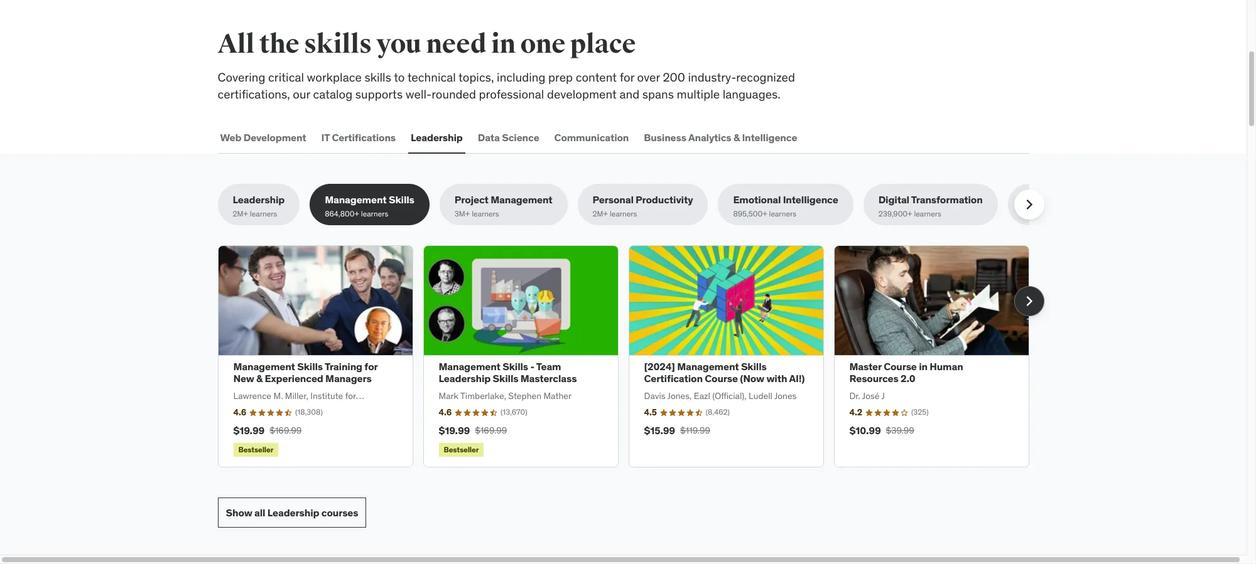 Task type: vqa. For each thing, say whether or not it's contained in the screenshot.
"Lms"
no



Task type: describe. For each thing, give the bounding box(es) containing it.
239,900+
[[879, 209, 912, 218]]

one
[[520, 28, 566, 60]]

leadership inside show all leadership courses "link"
[[267, 507, 319, 519]]

all
[[218, 28, 255, 60]]

supports
[[355, 87, 403, 102]]

web development button
[[218, 123, 309, 153]]

ai!)
[[789, 373, 805, 385]]

skills for 864,800+
[[389, 194, 414, 206]]

covering critical workplace skills to technical topics, including prep content for over 200 industry-recognized certifications, our catalog supports well-rounded professional development and spans multiple languages.
[[218, 70, 795, 102]]

0 horizontal spatial in
[[491, 28, 516, 60]]

skills for -
[[503, 361, 528, 373]]

emotional
[[733, 194, 781, 206]]

catalog
[[313, 87, 353, 102]]

productivity
[[636, 194, 693, 206]]

web development
[[220, 131, 306, 144]]

rounded
[[432, 87, 476, 102]]

web
[[220, 131, 241, 144]]

development
[[547, 87, 617, 102]]

2m+ inside leadership 2m+ learners
[[233, 209, 248, 218]]

learners for personal productivity
[[610, 209, 637, 218]]

management inside [2024] management skills certification course (now with ai!)
[[677, 361, 739, 373]]

certifications,
[[218, 87, 290, 102]]

personal
[[593, 194, 634, 206]]

1m+
[[1023, 209, 1037, 218]]

[2024]
[[644, 361, 675, 373]]

[2024] management skills certification course (now with ai!) link
[[644, 361, 805, 385]]

& inside management skills training for new & experienced managers
[[256, 373, 263, 385]]

place
[[570, 28, 636, 60]]

resources
[[850, 373, 899, 385]]

in inside master course in human resources 2.0
[[919, 361, 928, 373]]

strategy
[[1068, 194, 1108, 206]]

data
[[478, 131, 500, 144]]

200
[[663, 70, 685, 85]]

it certifications
[[321, 131, 396, 144]]

management skills 864,800+ learners
[[325, 194, 414, 218]]

courses
[[321, 507, 358, 519]]

leadership 2m+ learners
[[233, 194, 285, 218]]

business for business strategy 1m+ learners
[[1023, 194, 1066, 206]]

analytics
[[688, 131, 732, 144]]

science
[[502, 131, 539, 144]]

to
[[394, 70, 405, 85]]

learners for project management
[[472, 209, 499, 218]]

next image
[[1019, 195, 1039, 215]]

business analytics & intelligence button
[[642, 123, 800, 153]]

management for management skills training for new & experienced managers
[[233, 361, 295, 373]]

project management 3m+ learners
[[455, 194, 552, 218]]

topics,
[[459, 70, 494, 85]]

0 vertical spatial skills
[[304, 28, 372, 60]]

emotional intelligence 895,500+ learners
[[733, 194, 838, 218]]

management skills - team leadership skills masterclass link
[[439, 361, 577, 385]]

with
[[767, 373, 787, 385]]

learners for digital transformation
[[914, 209, 942, 218]]

our
[[293, 87, 310, 102]]

course inside [2024] management skills certification course (now with ai!)
[[705, 373, 738, 385]]

masterclass
[[521, 373, 577, 385]]

new
[[233, 373, 254, 385]]

2.0
[[901, 373, 916, 385]]

leadership inside topic filters element
[[233, 194, 285, 206]]

course inside master course in human resources 2.0
[[884, 361, 917, 373]]

master course in human resources 2.0 link
[[850, 361, 963, 385]]

business analytics & intelligence
[[644, 131, 797, 144]]



Task type: locate. For each thing, give the bounding box(es) containing it.
business inside the "business strategy 1m+ learners"
[[1023, 194, 1066, 206]]

course
[[884, 361, 917, 373], [705, 373, 738, 385]]

the
[[259, 28, 299, 60]]

learners inside emotional intelligence 895,500+ learners
[[769, 209, 797, 218]]

over
[[637, 70, 660, 85]]

1 horizontal spatial 2m+
[[593, 209, 608, 218]]

workplace
[[307, 70, 362, 85]]

0 horizontal spatial 2m+
[[233, 209, 248, 218]]

covering
[[218, 70, 265, 85]]

leadership inside "management skills - team leadership skills masterclass"
[[439, 373, 491, 385]]

show
[[226, 507, 252, 519]]

2m+ inside personal productivity 2m+ learners
[[593, 209, 608, 218]]

show all leadership courses
[[226, 507, 358, 519]]

languages.
[[723, 87, 781, 102]]

for up and
[[620, 70, 634, 85]]

management
[[325, 194, 387, 206], [491, 194, 552, 206], [233, 361, 295, 373], [439, 361, 501, 373], [677, 361, 739, 373]]

4 learners from the left
[[610, 209, 637, 218]]

communication button
[[552, 123, 631, 153]]

1 horizontal spatial &
[[734, 131, 740, 144]]

skills inside management skills training for new & experienced managers
[[297, 361, 323, 373]]

all the skills you need in one place
[[218, 28, 636, 60]]

management inside "management skills - team leadership skills masterclass"
[[439, 361, 501, 373]]

including
[[497, 70, 546, 85]]

industry-
[[688, 70, 736, 85]]

6 learners from the left
[[914, 209, 942, 218]]

0 horizontal spatial for
[[365, 361, 378, 373]]

1 vertical spatial for
[[365, 361, 378, 373]]

1 learners from the left
[[250, 209, 277, 218]]

1 vertical spatial business
[[1023, 194, 1066, 206]]

0 vertical spatial &
[[734, 131, 740, 144]]

multiple
[[677, 87, 720, 102]]

well-
[[406, 87, 432, 102]]

topic filters element
[[218, 184, 1123, 226]]

digital transformation 239,900+ learners
[[879, 194, 983, 218]]

1 vertical spatial &
[[256, 373, 263, 385]]

leadership button
[[408, 123, 465, 153]]

management inside project management 3m+ learners
[[491, 194, 552, 206]]

digital
[[879, 194, 910, 206]]

training
[[325, 361, 362, 373]]

it
[[321, 131, 330, 144]]

spans
[[642, 87, 674, 102]]

carousel element
[[218, 246, 1044, 468]]

technical
[[407, 70, 456, 85]]

(now
[[740, 373, 764, 385]]

certifications
[[332, 131, 396, 144]]

personal productivity 2m+ learners
[[593, 194, 693, 218]]

895,500+
[[733, 209, 767, 218]]

& right analytics
[[734, 131, 740, 144]]

experienced
[[265, 373, 323, 385]]

human
[[930, 361, 963, 373]]

managers
[[325, 373, 372, 385]]

prep
[[548, 70, 573, 85]]

1 vertical spatial skills
[[365, 70, 391, 85]]

management inside management skills training for new & experienced managers
[[233, 361, 295, 373]]

1 horizontal spatial business
[[1023, 194, 1066, 206]]

learners inside leadership 2m+ learners
[[250, 209, 277, 218]]

transformation
[[911, 194, 983, 206]]

management for management skills - team leadership skills masterclass
[[439, 361, 501, 373]]

course left (now
[[705, 373, 738, 385]]

0 vertical spatial in
[[491, 28, 516, 60]]

0 horizontal spatial &
[[256, 373, 263, 385]]

intelligence
[[742, 131, 797, 144], [783, 194, 838, 206]]

for right training
[[365, 361, 378, 373]]

skills inside covering critical workplace skills to technical topics, including prep content for over 200 industry-recognized certifications, our catalog supports well-rounded professional development and spans multiple languages.
[[365, 70, 391, 85]]

skills for training
[[297, 361, 323, 373]]

skills up supports
[[365, 70, 391, 85]]

leadership inside leadership button
[[411, 131, 463, 144]]

it certifications button
[[319, 123, 398, 153]]

in right 2.0
[[919, 361, 928, 373]]

all
[[254, 507, 265, 519]]

learners inside the "business strategy 1m+ learners"
[[1039, 209, 1066, 218]]

management skills training for new & experienced managers link
[[233, 361, 378, 385]]

management for management skills 864,800+ learners
[[325, 194, 387, 206]]

team
[[536, 361, 561, 373]]

for inside management skills training for new & experienced managers
[[365, 361, 378, 373]]

0 horizontal spatial course
[[705, 373, 738, 385]]

for
[[620, 70, 634, 85], [365, 361, 378, 373]]

business inside button
[[644, 131, 687, 144]]

& right 'new'
[[256, 373, 263, 385]]

you
[[376, 28, 421, 60]]

data science button
[[475, 123, 542, 153]]

3m+
[[455, 209, 470, 218]]

1 horizontal spatial in
[[919, 361, 928, 373]]

1 2m+ from the left
[[233, 209, 248, 218]]

&
[[734, 131, 740, 144], [256, 373, 263, 385]]

intelligence inside emotional intelligence 895,500+ learners
[[783, 194, 838, 206]]

1 vertical spatial intelligence
[[783, 194, 838, 206]]

for inside covering critical workplace skills to technical topics, including prep content for over 200 industry-recognized certifications, our catalog supports well-rounded professional development and spans multiple languages.
[[620, 70, 634, 85]]

0 vertical spatial for
[[620, 70, 634, 85]]

data science
[[478, 131, 539, 144]]

recognized
[[736, 70, 795, 85]]

course right master
[[884, 361, 917, 373]]

1 horizontal spatial course
[[884, 361, 917, 373]]

1 vertical spatial in
[[919, 361, 928, 373]]

learners for emotional intelligence
[[769, 209, 797, 218]]

master course in human resources 2.0
[[850, 361, 963, 385]]

business for business analytics & intelligence
[[644, 131, 687, 144]]

in
[[491, 28, 516, 60], [919, 361, 928, 373]]

certification
[[644, 373, 703, 385]]

-
[[530, 361, 534, 373]]

in up including
[[491, 28, 516, 60]]

learners inside project management 3m+ learners
[[472, 209, 499, 218]]

0 vertical spatial intelligence
[[742, 131, 797, 144]]

professional
[[479, 87, 544, 102]]

project
[[455, 194, 489, 206]]

leadership
[[411, 131, 463, 144], [233, 194, 285, 206], [439, 373, 491, 385], [267, 507, 319, 519]]

next image
[[1019, 291, 1039, 311]]

skills
[[389, 194, 414, 206], [297, 361, 323, 373], [503, 361, 528, 373], [741, 361, 767, 373], [493, 373, 518, 385]]

0 vertical spatial business
[[644, 131, 687, 144]]

skills inside the management skills 864,800+ learners
[[389, 194, 414, 206]]

& inside button
[[734, 131, 740, 144]]

communication
[[554, 131, 629, 144]]

learners inside "digital transformation 239,900+ learners"
[[914, 209, 942, 218]]

skills up workplace
[[304, 28, 372, 60]]

2 learners from the left
[[361, 209, 388, 218]]

need
[[426, 28, 487, 60]]

0 horizontal spatial business
[[644, 131, 687, 144]]

development
[[244, 131, 306, 144]]

content
[[576, 70, 617, 85]]

skills inside [2024] management skills certification course (now with ai!)
[[741, 361, 767, 373]]

and
[[620, 87, 640, 102]]

master
[[850, 361, 882, 373]]

5 learners from the left
[[769, 209, 797, 218]]

learners inside personal productivity 2m+ learners
[[610, 209, 637, 218]]

intelligence inside button
[[742, 131, 797, 144]]

learners
[[250, 209, 277, 218], [361, 209, 388, 218], [472, 209, 499, 218], [610, 209, 637, 218], [769, 209, 797, 218], [914, 209, 942, 218], [1039, 209, 1066, 218]]

2 2m+ from the left
[[593, 209, 608, 218]]

show all leadership courses link
[[218, 498, 367, 528]]

learners inside the management skills 864,800+ learners
[[361, 209, 388, 218]]

intelligence right emotional
[[783, 194, 838, 206]]

management inside the management skills 864,800+ learners
[[325, 194, 387, 206]]

business
[[644, 131, 687, 144], [1023, 194, 1066, 206]]

864,800+
[[325, 209, 359, 218]]

business strategy 1m+ learners
[[1023, 194, 1108, 218]]

3 learners from the left
[[472, 209, 499, 218]]

intelligence down languages.
[[742, 131, 797, 144]]

business down spans
[[644, 131, 687, 144]]

business up "1m+"
[[1023, 194, 1066, 206]]

7 learners from the left
[[1039, 209, 1066, 218]]

learners for management skills
[[361, 209, 388, 218]]

2m+
[[233, 209, 248, 218], [593, 209, 608, 218]]

management skills - team leadership skills masterclass
[[439, 361, 577, 385]]

management skills training for new & experienced managers
[[233, 361, 378, 385]]

[2024] management skills certification course (now with ai!)
[[644, 361, 805, 385]]

critical
[[268, 70, 304, 85]]

learners for business strategy
[[1039, 209, 1066, 218]]

1 horizontal spatial for
[[620, 70, 634, 85]]



